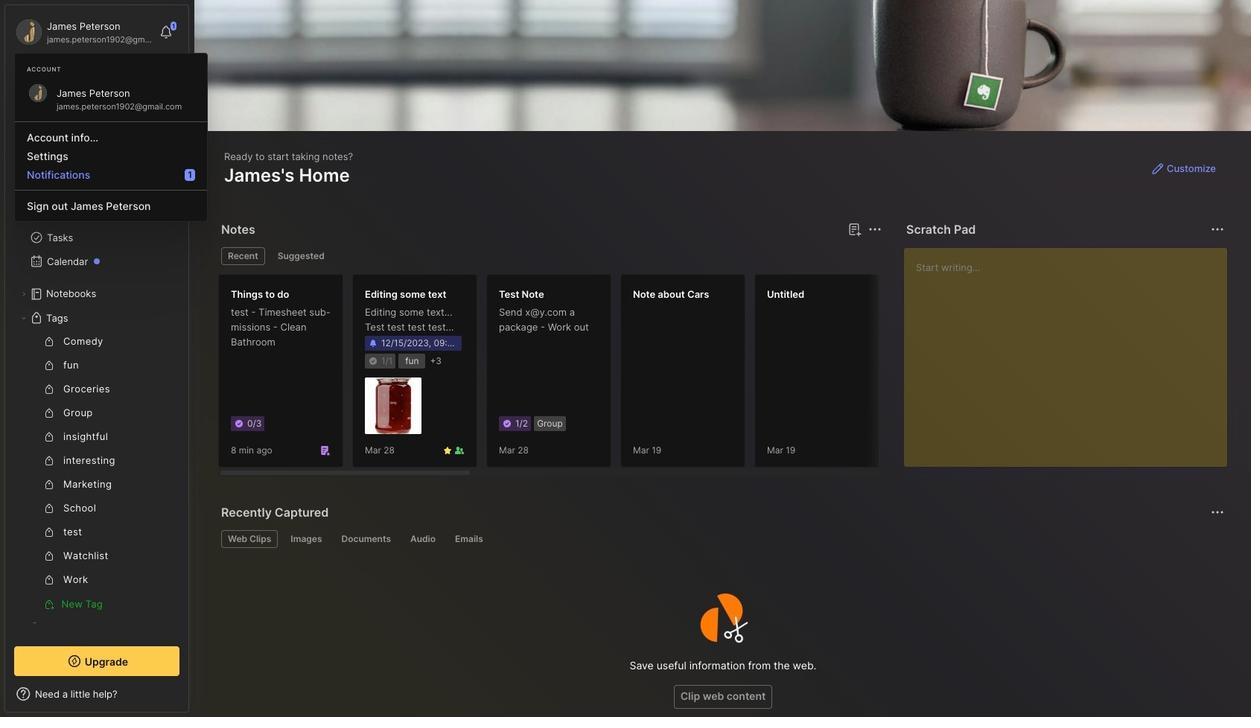 Task type: describe. For each thing, give the bounding box(es) containing it.
main element
[[0, 0, 194, 717]]

1 tab list from the top
[[221, 247, 880, 265]]

Account field
[[14, 17, 152, 47]]

1 more actions image from the top
[[1209, 220, 1227, 238]]

Start writing… text field
[[916, 248, 1227, 455]]



Task type: locate. For each thing, give the bounding box(es) containing it.
tree
[[5, 145, 188, 673]]

2 more actions image from the top
[[1209, 503, 1227, 521]]

0 vertical spatial more actions image
[[1209, 220, 1227, 238]]

Search text field
[[41, 76, 166, 90]]

WHAT'S NEW field
[[5, 682, 188, 706]]

group inside tree
[[14, 330, 171, 616]]

tab
[[221, 247, 265, 265], [271, 247, 331, 265], [221, 530, 278, 548], [284, 530, 329, 548], [335, 530, 398, 548], [404, 530, 442, 548], [448, 530, 490, 548]]

more actions image
[[866, 220, 884, 238]]

1 vertical spatial more actions image
[[1209, 503, 1227, 521]]

tab list
[[221, 247, 880, 265], [221, 530, 1222, 548]]

2 tab list from the top
[[221, 530, 1222, 548]]

group
[[14, 330, 171, 616]]

None search field
[[41, 74, 166, 92]]

1 vertical spatial tab list
[[221, 530, 1222, 548]]

more actions image
[[1209, 220, 1227, 238], [1209, 503, 1227, 521]]

thumbnail image
[[365, 378, 422, 434]]

expand notebooks image
[[19, 290, 28, 299]]

tree inside main element
[[5, 145, 188, 673]]

More actions field
[[865, 219, 886, 240], [1207, 219, 1228, 240], [1207, 502, 1228, 523]]

expand tags image
[[19, 314, 28, 322]]

dropdown list menu
[[15, 115, 207, 215]]

row group
[[218, 274, 1251, 477]]

0 vertical spatial tab list
[[221, 247, 880, 265]]

none search field inside main element
[[41, 74, 166, 92]]

click to collapse image
[[188, 690, 199, 708]]



Task type: vqa. For each thing, say whether or not it's contained in the screenshot.
add a reminder image
no



